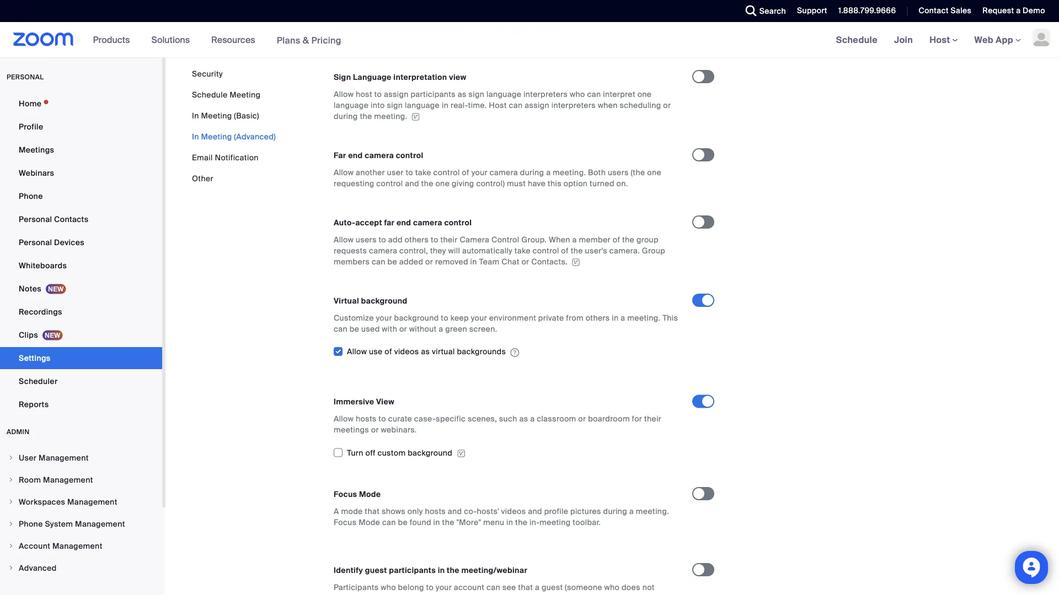 Task type: describe. For each thing, give the bounding box(es) containing it.
1 vertical spatial belong
[[334, 594, 360, 596]]

not
[[643, 583, 655, 593]]

resources
[[211, 34, 255, 46]]

a mode that shows only hosts and co-hosts' videos and profile pictures during a meeting. focus mode can be found in the "more" menu in the in-meeting toolbar.
[[334, 507, 669, 528]]

request a demo
[[983, 6, 1045, 16]]

during inside a mode that shows only hosts and co-hosts' videos and profile pictures during a meeting. focus mode can be found in the "more" menu in the in-meeting toolbar.
[[603, 507, 627, 517]]

1 horizontal spatial end
[[397, 218, 411, 228]]

of up camera.
[[613, 235, 620, 245]]

requests
[[334, 246, 367, 256]]

account management menu item
[[0, 536, 162, 557]]

a inside participants who belong to your account can see that a guest (someone who does not belong to your account) is participating in the meeting/webinar. the participants lis
[[535, 583, 540, 593]]

others inside allow users to add others to their camera control group. when a member of the group requests camera control, they will automatically take control of the user's camera. group members can be added or removed in team chat or contacts.
[[405, 235, 429, 245]]

allow another user to take control of your camera during a meeting. both users (the one requesting control and the one giving control) must have this option turned on.
[[334, 167, 661, 189]]

personal devices
[[19, 237, 84, 248]]

0 vertical spatial interpreters
[[524, 89, 568, 99]]

0 vertical spatial mode
[[359, 490, 381, 500]]

to down 'identify'
[[362, 594, 369, 596]]

to up the is
[[426, 583, 434, 593]]

phone system management menu item
[[0, 514, 162, 535]]

in for in meeting (advanced)
[[192, 132, 199, 142]]

your up with
[[376, 313, 392, 323]]

can inside allow users to add others to their camera control group. when a member of the group requests camera control, they will automatically take control of the user's camera. group members can be added or removed in team chat or contacts.
[[372, 257, 386, 267]]

a inside allow users to add others to their camera control group. when a member of the group requests camera control, they will automatically take control of the user's camera. group members can be added or removed in team chat or contacts.
[[572, 235, 577, 245]]

notes link
[[0, 278, 162, 300]]

group
[[637, 235, 659, 245]]

a inside a mode that shows only hosts and co-hosts' videos and profile pictures during a meeting. focus mode can be found in the "more" menu in the in-meeting toolbar.
[[629, 507, 634, 517]]

meeting for (advanced)
[[201, 132, 232, 142]]

0 vertical spatial end
[[348, 150, 363, 160]]

camera up 'another'
[[365, 150, 394, 160]]

right image for user
[[8, 455, 14, 462]]

email
[[192, 153, 213, 163]]

or right captions
[[511, 24, 519, 34]]

solutions button
[[151, 22, 195, 57]]

room
[[19, 475, 41, 485]]

hosts inside a mode that shows only hosts and co-hosts' videos and profile pictures during a meeting. focus mode can be found in the "more" menu in the in-meeting toolbar.
[[425, 507, 446, 517]]

virtual
[[432, 347, 455, 357]]

or up off
[[371, 425, 379, 435]]

allow for allow host to assign participants as sign language interpreters who can interpret one language into sign language in real-time. host can assign interpreters when scheduling or during the meeting.
[[334, 89, 354, 99]]

meetings
[[19, 145, 54, 155]]

be inside allow users to add others to their camera control group. when a member of the group requests camera control, they will automatically take control of the user's camera. group members can be added or removed in team chat or contacts.
[[388, 257, 397, 267]]

clips link
[[0, 324, 162, 346]]

off
[[365, 448, 376, 458]]

scenes,
[[468, 414, 497, 424]]

account
[[19, 541, 50, 552]]

curate
[[388, 414, 412, 424]]

or right chat
[[522, 257, 529, 267]]

shows
[[382, 507, 406, 517]]

right image inside advanced menu item
[[8, 565, 14, 572]]

in for in meeting (basic)
[[192, 111, 199, 121]]

meeting. inside allow host to assign participants as sign language interpreters who can interpret one language into sign language in real-time. host can assign interpreters when scheduling or during the meeting.
[[374, 111, 407, 121]]

on.
[[617, 178, 628, 189]]

to inside allow another user to take control of your camera during a meeting. both users (the one requesting control and the one giving control) must have this option turned on.
[[406, 167, 413, 178]]

fully
[[432, 24, 447, 34]]

users inside allow another user to take control of your camera during a meeting. both users (the one requesting control and the one giving control) must have this option turned on.
[[608, 167, 629, 178]]

hosts'
[[477, 507, 499, 517]]

in meeting (advanced) link
[[192, 132, 276, 142]]

to up they at the top left of page
[[431, 235, 438, 245]]

2 horizontal spatial language
[[487, 89, 521, 99]]

2 horizontal spatial who
[[604, 583, 620, 593]]

meetings navigation
[[828, 22, 1059, 58]]

management inside phone system management menu item
[[75, 519, 125, 530]]

and inside allow another user to take control of your camera during a meeting. both users (the one requesting control and the one giving control) must have this option turned on.
[[405, 178, 419, 189]]

personal contacts
[[19, 214, 89, 225]]

your left account)
[[371, 594, 388, 596]]

in right found
[[433, 518, 440, 528]]

removed
[[435, 257, 468, 267]]

real-
[[451, 100, 468, 110]]

their inside allow hosts to curate case-specific scenes, such as a classroom or boardroom for their meetings or webinars.
[[644, 414, 662, 424]]

will
[[448, 246, 460, 256]]

right image for phone
[[8, 521, 14, 528]]

your up the participating
[[436, 583, 452, 593]]

into
[[371, 100, 385, 110]]

contacts.
[[531, 257, 568, 267]]

1.888.799.9666 button up join
[[830, 0, 899, 22]]

case-
[[414, 414, 436, 424]]

whiteboards
[[19, 261, 67, 271]]

participants who belong to your account can see that a guest (someone who does not belong to your account) is participating in the meeting/webinar. the participants lis
[[334, 583, 679, 596]]

a left demo
[[1016, 6, 1021, 16]]

they
[[430, 246, 446, 256]]

search
[[760, 6, 786, 16]]

control,
[[399, 246, 428, 256]]

use
[[369, 347, 383, 357]]

your up screen.
[[471, 313, 487, 323]]

advanced menu item
[[0, 558, 162, 579]]

take inside allow users to add others to their camera control group. when a member of the group requests camera control, they will automatically take control of the user's camera. group members can be added or removed in team chat or contacts.
[[515, 246, 531, 256]]

virtual background
[[334, 296, 407, 306]]

search button
[[737, 0, 789, 22]]

web app
[[975, 34, 1013, 46]]

control)
[[476, 178, 505, 189]]

focus inside a mode that shows only hosts and co-hosts' videos and profile pictures during a meeting. focus mode can be found in the "more" menu in the in-meeting toolbar.
[[334, 518, 357, 528]]

the inside participants who belong to your account can see that a guest (someone who does not belong to your account) is participating in the meeting/webinar. the participants lis
[[491, 594, 504, 596]]

user
[[19, 453, 37, 463]]

participating
[[433, 594, 480, 596]]

1 vertical spatial one
[[647, 167, 661, 178]]

0 vertical spatial participants
[[356, 24, 401, 34]]

classroom
[[537, 414, 576, 424]]

management for account management
[[52, 541, 102, 552]]

see
[[502, 583, 516, 593]]

turn
[[347, 448, 363, 458]]

profile
[[19, 122, 43, 132]]

workspaces management menu item
[[0, 492, 162, 513]]

schedule link
[[828, 22, 886, 57]]

scheduler
[[19, 377, 58, 387]]

meetings link
[[0, 139, 162, 161]]

camera inside allow users to add others to their camera control group. when a member of the group requests camera control, they will automatically take control of the user's camera. group members can be added or removed in team chat or contacts.
[[369, 246, 397, 256]]

the inside allow host to assign participants as sign language interpreters who can interpret one language into sign language in real-time. host can assign interpreters when scheduling or during the meeting.
[[360, 111, 372, 121]]

banner containing products
[[0, 22, 1059, 58]]

webinars.
[[381, 425, 417, 435]]

1 focus from the top
[[334, 490, 357, 500]]

other link
[[192, 174, 213, 184]]

(basic)
[[234, 111, 259, 121]]

control down user
[[376, 178, 403, 189]]

a left green in the left bottom of the page
[[439, 324, 443, 334]]

host inside meetings navigation
[[930, 34, 953, 46]]

allow participants to save fully closed captions or transcripts
[[334, 24, 562, 34]]

green
[[445, 324, 467, 334]]

in inside participants who belong to your account can see that a guest (someone who does not belong to your account) is participating in the meeting/webinar. the participants lis
[[483, 594, 489, 596]]

or down they at the top left of page
[[425, 257, 433, 267]]

screen.
[[469, 324, 497, 334]]

videos inside a mode that shows only hosts and co-hosts' videos and profile pictures during a meeting. focus mode can be found in the "more" menu in the in-meeting toolbar.
[[501, 507, 526, 517]]

room management
[[19, 475, 93, 485]]

auto-accept far end camera control
[[334, 218, 472, 228]]

email notification
[[192, 153, 259, 163]]

can up when
[[587, 89, 601, 99]]

0 horizontal spatial who
[[381, 583, 396, 593]]

1 horizontal spatial and
[[448, 507, 462, 517]]

the up account
[[447, 566, 460, 576]]

host inside allow host to assign participants as sign language interpreters who can interpret one language into sign language in real-time. host can assign interpreters when scheduling or during the meeting.
[[489, 100, 507, 110]]

0 horizontal spatial videos
[[394, 347, 419, 357]]

1.888.799.9666 button up schedule link
[[838, 6, 896, 16]]

control up user
[[396, 150, 423, 160]]

2 horizontal spatial and
[[528, 507, 542, 517]]

meeting/webinar.
[[506, 594, 571, 596]]

participants inside allow host to assign participants as sign language interpreters who can interpret one language into sign language in real-time. host can assign interpreters when scheduling or during the meeting.
[[411, 89, 456, 99]]

recordings
[[19, 307, 62, 317]]

zoom logo image
[[13, 33, 74, 46]]

allow for allow use of videos as virtual backgrounds
[[347, 347, 367, 357]]

0 vertical spatial meeting
[[230, 90, 261, 100]]

control
[[492, 235, 519, 245]]

a left this
[[621, 313, 625, 323]]

your inside allow another user to take control of your camera during a meeting. both users (the one requesting control and the one giving control) must have this option turned on.
[[471, 167, 488, 178]]

for
[[632, 414, 642, 424]]

can inside customize your background to keep your environment private from others in a meeting. this can be used with or without a green screen.
[[334, 324, 348, 334]]

support version for turn off custom background image
[[457, 449, 466, 459]]

have
[[528, 178, 546, 189]]

be inside customize your background to keep your environment private from others in a meeting. this can be used with or without a green screen.
[[350, 324, 359, 334]]

in right "menu"
[[507, 518, 513, 528]]

control up giving
[[433, 167, 460, 178]]

advanced
[[19, 564, 57, 574]]

far end camera control
[[334, 150, 423, 160]]

profile picture image
[[1033, 29, 1050, 46]]

email notification link
[[192, 153, 259, 163]]

the up support version for auto-accept far end camera control image on the top right of the page
[[571, 246, 583, 256]]

products
[[93, 34, 130, 46]]

backgrounds
[[457, 347, 506, 357]]

of right use
[[385, 347, 392, 357]]

to left save
[[403, 24, 410, 34]]

0 horizontal spatial as
[[421, 347, 430, 357]]

specific
[[436, 414, 466, 424]]

a inside allow another user to take control of your camera during a meeting. both users (the one requesting control and the one giving control) must have this option turned on.
[[546, 167, 551, 178]]

1 vertical spatial assign
[[525, 100, 549, 110]]

support version for auto-accept far end camera control image
[[570, 259, 581, 266]]

allow for allow participants to save fully closed captions or transcripts
[[334, 24, 354, 34]]

meeting/webinar
[[461, 566, 528, 576]]

allow host to assign participants as sign language interpreters who can interpret one language into sign language in real-time. host can assign interpreters when scheduling or during the meeting. application
[[334, 89, 682, 122]]

schedule meeting link
[[192, 90, 261, 100]]

whiteboards link
[[0, 255, 162, 277]]

product information navigation
[[85, 22, 350, 58]]



Task type: locate. For each thing, give the bounding box(es) containing it.
their inside allow users to add others to their camera control group. when a member of the group requests camera control, they will automatically take control of the user's camera. group members can be added or removed in team chat or contacts.
[[440, 235, 458, 245]]

their right for
[[644, 414, 662, 424]]

security
[[192, 69, 223, 79]]

meeting. inside a mode that shows only hosts and co-hosts' videos and profile pictures during a meeting. focus mode can be found in the "more" menu in the in-meeting toolbar.
[[636, 507, 669, 517]]

language down 'host' on the top left of page
[[334, 100, 369, 110]]

1 vertical spatial others
[[586, 313, 610, 323]]

in down schedule meeting link
[[192, 111, 199, 121]]

interpretation
[[394, 72, 447, 82]]

right image for account
[[8, 543, 14, 550]]

1 vertical spatial meeting
[[201, 111, 232, 121]]

be down shows
[[398, 518, 408, 528]]

boardroom
[[588, 414, 630, 424]]

management inside "workspaces management" "menu item"
[[67, 497, 117, 508]]

allow inside allow users to add others to their camera control group. when a member of the group requests camera control, they will automatically take control of the user's camera. group members can be added or removed in team chat or contacts.
[[334, 235, 354, 245]]

to right user
[[406, 167, 413, 178]]

2 vertical spatial as
[[519, 414, 528, 424]]

the down into
[[360, 111, 372, 121]]

sign language interpretation view
[[334, 72, 466, 82]]

1 horizontal spatial language
[[405, 100, 440, 110]]

management for user management
[[39, 453, 89, 463]]

immersive view
[[334, 397, 394, 407]]

and up auto-accept far end camera control
[[405, 178, 419, 189]]

participants
[[356, 24, 401, 34], [411, 89, 456, 99], [389, 566, 436, 576]]

management for workspaces management
[[67, 497, 117, 508]]

users down accept on the left of the page
[[356, 235, 377, 245]]

right image
[[8, 499, 14, 506]]

identify guest participants in the meeting/webinar
[[334, 566, 528, 576]]

room management menu item
[[0, 470, 162, 491]]

virtual
[[334, 296, 359, 306]]

management inside user management menu item
[[39, 453, 89, 463]]

allow for allow hosts to curate case-specific scenes, such as a classroom or boardroom for their meetings or webinars.
[[334, 414, 354, 424]]

pictures
[[570, 507, 601, 517]]

2 vertical spatial during
[[603, 507, 627, 517]]

banner
[[0, 22, 1059, 58]]

admin menu menu
[[0, 448, 162, 580]]

1 horizontal spatial guest
[[542, 583, 563, 593]]

others inside customize your background to keep your environment private from others in a meeting. this can be used with or without a green screen.
[[586, 313, 610, 323]]

their
[[440, 235, 458, 245], [644, 414, 662, 424]]

belong
[[398, 583, 424, 593], [334, 594, 360, 596]]

during right pictures
[[603, 507, 627, 517]]

co-
[[464, 507, 477, 517]]

2 vertical spatial background
[[408, 448, 453, 458]]

take down group.
[[515, 246, 531, 256]]

right image
[[8, 455, 14, 462], [8, 477, 14, 484], [8, 521, 14, 528], [8, 543, 14, 550], [8, 565, 14, 572]]

1 phone from the top
[[19, 191, 43, 201]]

the
[[360, 111, 372, 121], [421, 178, 433, 189], [622, 235, 635, 245], [571, 246, 583, 256], [442, 518, 454, 528], [515, 518, 528, 528], [447, 566, 460, 576], [491, 594, 504, 596]]

personal
[[7, 73, 44, 81]]

plans & pricing
[[277, 34, 341, 46]]

schedule inside meetings navigation
[[836, 34, 878, 46]]

allow left use
[[347, 347, 367, 357]]

turn off custom background
[[347, 448, 453, 458]]

support version for sign language interpretation view image
[[410, 113, 421, 121]]

toolbar.
[[573, 518, 601, 528]]

0 vertical spatial their
[[440, 235, 458, 245]]

as right the such
[[519, 414, 528, 424]]

can right 'time.'
[[509, 100, 523, 110]]

1 in from the top
[[192, 111, 199, 121]]

closed
[[449, 24, 475, 34]]

0 vertical spatial hosts
[[356, 414, 377, 424]]

phone link
[[0, 185, 162, 207]]

camera up they at the top left of page
[[413, 218, 442, 228]]

webinars link
[[0, 162, 162, 184]]

0 vertical spatial be
[[388, 257, 397, 267]]

0 horizontal spatial users
[[356, 235, 377, 245]]

0 vertical spatial videos
[[394, 347, 419, 357]]

phone inside phone link
[[19, 191, 43, 201]]

camera inside allow another user to take control of your camera during a meeting. both users (the one requesting control and the one giving control) must have this option turned on.
[[490, 167, 518, 178]]

1 vertical spatial interpreters
[[552, 100, 596, 110]]

a up this
[[546, 167, 551, 178]]

can inside participants who belong to your account can see that a guest (someone who does not belong to your account) is participating in the meeting/webinar. the participants lis
[[487, 583, 500, 593]]

in down account
[[483, 594, 489, 596]]

0 horizontal spatial participants
[[334, 583, 379, 593]]

phone inside phone system management menu item
[[19, 519, 43, 530]]

1 horizontal spatial schedule
[[836, 34, 878, 46]]

(advanced)
[[234, 132, 276, 142]]

right image inside room management menu item
[[8, 477, 14, 484]]

app
[[996, 34, 1013, 46]]

in inside allow host to assign participants as sign language interpreters who can interpret one language into sign language in real-time. host can assign interpreters when scheduling or during the meeting.
[[442, 100, 449, 110]]

allow for allow another user to take control of your camera during a meeting. both users (the one requesting control and the one giving control) must have this option turned on.
[[334, 167, 354, 178]]

the left "more"
[[442, 518, 454, 528]]

take right user
[[415, 167, 431, 178]]

0 vertical spatial take
[[415, 167, 431, 178]]

to left keep
[[441, 313, 448, 323]]

interpret
[[603, 89, 635, 99]]

join
[[894, 34, 913, 46]]

guest inside participants who belong to your account can see that a guest (someone who does not belong to your account) is participating in the meeting/webinar. the participants lis
[[542, 583, 563, 593]]

take inside allow another user to take control of your camera during a meeting. both users (the one requesting control and the one giving control) must have this option turned on.
[[415, 167, 431, 178]]

0 horizontal spatial their
[[440, 235, 458, 245]]

who up account)
[[381, 583, 396, 593]]

auto-
[[334, 218, 355, 228]]

who inside allow host to assign participants as sign language interpreters who can interpret one language into sign language in real-time. host can assign interpreters when scheduling or during the meeting.
[[570, 89, 585, 99]]

be
[[388, 257, 397, 267], [350, 324, 359, 334], [398, 518, 408, 528]]

scheduling
[[620, 100, 661, 110]]

one right (the
[[647, 167, 661, 178]]

0 horizontal spatial belong
[[334, 594, 360, 596]]

with
[[382, 324, 397, 334]]

1 horizontal spatial take
[[515, 246, 531, 256]]

2 vertical spatial participants
[[389, 566, 436, 576]]

clips
[[19, 330, 38, 340]]

meeting for (basic)
[[201, 111, 232, 121]]

that
[[365, 507, 380, 517], [518, 583, 533, 593]]

1 vertical spatial hosts
[[425, 507, 446, 517]]

1 horizontal spatial participants
[[589, 594, 634, 596]]

0 vertical spatial host
[[930, 34, 953, 46]]

1 vertical spatial in
[[192, 132, 199, 142]]

focus
[[334, 490, 357, 500], [334, 518, 357, 528]]

camera up "must"
[[490, 167, 518, 178]]

web app button
[[975, 34, 1021, 46]]

management down room management menu item
[[67, 497, 117, 508]]

hosts down immersive view
[[356, 414, 377, 424]]

0 horizontal spatial end
[[348, 150, 363, 160]]

allow up meetings at the left
[[334, 414, 354, 424]]

immersive
[[334, 397, 374, 407]]

2 personal from the top
[[19, 237, 52, 248]]

0 vertical spatial guest
[[365, 566, 387, 576]]

personal for personal contacts
[[19, 214, 52, 225]]

2 horizontal spatial during
[[603, 507, 627, 517]]

0 vertical spatial that
[[365, 507, 380, 517]]

language
[[353, 72, 392, 82]]

0 vertical spatial schedule
[[836, 34, 878, 46]]

0 horizontal spatial be
[[350, 324, 359, 334]]

1.888.799.9666 button
[[830, 0, 899, 22], [838, 6, 896, 16]]

management inside account management menu item
[[52, 541, 102, 552]]

1 horizontal spatial during
[[520, 167, 544, 178]]

of down when
[[561, 246, 569, 256]]

a right pictures
[[629, 507, 634, 517]]

meeting. inside customize your background to keep your environment private from others in a meeting. this can be used with or without a green screen.
[[627, 313, 661, 323]]

5 right image from the top
[[8, 565, 14, 572]]

camera.
[[609, 246, 640, 256]]

2 right image from the top
[[8, 477, 14, 484]]

meeting up email notification
[[201, 132, 232, 142]]

to left add
[[379, 235, 386, 245]]

one inside allow host to assign participants as sign language interpreters who can interpret one language into sign language in real-time. host can assign interpreters when scheduling or during the meeting.
[[638, 89, 652, 99]]

found
[[410, 518, 431, 528]]

without
[[409, 324, 437, 334]]

1 vertical spatial videos
[[501, 507, 526, 517]]

phone for phone
[[19, 191, 43, 201]]

participants down interpretation
[[411, 89, 456, 99]]

the left in-
[[515, 518, 528, 528]]

0 vertical spatial personal
[[19, 214, 52, 225]]

0 vertical spatial others
[[405, 235, 429, 245]]

1 horizontal spatial as
[[458, 89, 467, 99]]

reports link
[[0, 394, 162, 416]]

members
[[334, 257, 370, 267]]

learn more about allow use of videos as virtual backgrounds image
[[510, 348, 519, 358]]

1 horizontal spatial assign
[[525, 100, 549, 110]]

the inside allow another user to take control of your camera during a meeting. both users (the one requesting control and the one giving control) must have this option turned on.
[[421, 178, 433, 189]]

or right with
[[399, 324, 407, 334]]

during inside allow host to assign participants as sign language interpreters who can interpret one language into sign language in real-time. host can assign interpreters when scheduling or during the meeting.
[[334, 111, 358, 121]]

who left interpret
[[570, 89, 585, 99]]

webinars
[[19, 168, 54, 178]]

captions
[[477, 24, 509, 34]]

in
[[442, 100, 449, 110], [470, 257, 477, 267], [612, 313, 619, 323], [433, 518, 440, 528], [507, 518, 513, 528], [438, 566, 445, 576], [483, 594, 489, 596]]

control
[[396, 150, 423, 160], [433, 167, 460, 178], [376, 178, 403, 189], [444, 218, 472, 228], [533, 246, 559, 256]]

to inside allow host to assign participants as sign language interpreters who can interpret one language into sign language in real-time. host can assign interpreters when scheduling or during the meeting.
[[374, 89, 382, 99]]

or inside allow host to assign participants as sign language interpreters who can interpret one language into sign language in real-time. host can assign interpreters when scheduling or during the meeting.
[[663, 100, 671, 110]]

sign right into
[[387, 100, 403, 110]]

reports
[[19, 400, 49, 410]]

0 horizontal spatial host
[[489, 100, 507, 110]]

4 right image from the top
[[8, 543, 14, 550]]

1 vertical spatial sign
[[387, 100, 403, 110]]

sign up 'time.'
[[469, 89, 485, 99]]

users inside allow users to add others to their camera control group. when a member of the group requests camera control, they will automatically take control of the user's camera. group members can be added or removed in team chat or contacts.
[[356, 235, 377, 245]]

schedule down security link
[[192, 90, 228, 100]]

personal up the whiteboards
[[19, 237, 52, 248]]

allow up pricing
[[334, 24, 354, 34]]

1 horizontal spatial who
[[570, 89, 585, 99]]

only
[[408, 507, 423, 517]]

1 horizontal spatial belong
[[398, 583, 424, 593]]

who left the does
[[604, 583, 620, 593]]

0 horizontal spatial that
[[365, 507, 380, 517]]

transcripts
[[521, 24, 562, 34]]

phone down webinars
[[19, 191, 43, 201]]

as inside allow host to assign participants as sign language interpreters who can interpret one language into sign language in real-time. host can assign interpreters when scheduling or during the meeting.
[[458, 89, 467, 99]]

environment
[[489, 313, 536, 323]]

schedule for schedule meeting
[[192, 90, 228, 100]]

to inside customize your background to keep your environment private from others in a meeting. this can be used with or without a green screen.
[[441, 313, 448, 323]]

option
[[564, 178, 588, 189]]

in right from
[[612, 313, 619, 323]]

1 horizontal spatial their
[[644, 414, 662, 424]]

participants down 'identify'
[[334, 583, 379, 593]]

0 vertical spatial phone
[[19, 191, 43, 201]]

1 vertical spatial participants
[[411, 89, 456, 99]]

1 horizontal spatial sign
[[469, 89, 485, 99]]

resources button
[[211, 22, 260, 57]]

that up 'meeting/webinar.'
[[518, 583, 533, 593]]

background left support version for turn off custom background icon
[[408, 448, 453, 458]]

0 horizontal spatial schedule
[[192, 90, 228, 100]]

or right scheduling
[[663, 100, 671, 110]]

user management
[[19, 453, 89, 463]]

or right classroom
[[578, 414, 586, 424]]

allow for allow users to add others to their camera control group. when a member of the group requests camera control, they will automatically take control of the user's camera. group members can be added or removed in team chat or contacts.
[[334, 235, 354, 245]]

control inside allow users to add others to their camera control group. when a member of the group requests camera control, they will automatically take control of the user's camera. group members can be added or removed in team chat or contacts.
[[533, 246, 559, 256]]

sales
[[951, 6, 972, 16]]

can down shows
[[382, 518, 396, 528]]

the up camera.
[[622, 235, 635, 245]]

management for room management
[[43, 475, 93, 485]]

1 vertical spatial that
[[518, 583, 533, 593]]

as
[[458, 89, 467, 99], [421, 347, 430, 357], [519, 414, 528, 424]]

0 horizontal spatial language
[[334, 100, 369, 110]]

0 vertical spatial in
[[192, 111, 199, 121]]

can down customize at the bottom of page
[[334, 324, 348, 334]]

can
[[587, 89, 601, 99], [509, 100, 523, 110], [372, 257, 386, 267], [334, 324, 348, 334], [382, 518, 396, 528], [487, 583, 500, 593]]

background inside customize your background to keep your environment private from others in a meeting. this can be used with or without a green screen.
[[394, 313, 439, 323]]

the
[[573, 594, 587, 596]]

0 horizontal spatial hosts
[[356, 414, 377, 424]]

2 in from the top
[[192, 132, 199, 142]]

this
[[548, 178, 562, 189]]

and up in-
[[528, 507, 542, 517]]

0 horizontal spatial during
[[334, 111, 358, 121]]

1 vertical spatial their
[[644, 414, 662, 424]]

account
[[454, 583, 484, 593]]

right image down right icon
[[8, 521, 14, 528]]

1 vertical spatial during
[[520, 167, 544, 178]]

during up have
[[520, 167, 544, 178]]

personal menu menu
[[0, 93, 162, 417]]

host down contact sales
[[930, 34, 953, 46]]

account management
[[19, 541, 102, 552]]

camera
[[460, 235, 489, 245]]

1 vertical spatial personal
[[19, 237, 52, 248]]

to down view
[[379, 414, 386, 424]]

management inside room management menu item
[[43, 475, 93, 485]]

be left added
[[388, 257, 397, 267]]

your
[[471, 167, 488, 178], [376, 313, 392, 323], [471, 313, 487, 323], [436, 583, 452, 593], [371, 594, 388, 596]]

2 phone from the top
[[19, 519, 43, 530]]

0 horizontal spatial sign
[[387, 100, 403, 110]]

allow users to add others to their camera control group. when a member of the group requests camera control, they will automatically take control of the user's camera. group members can be added or removed in team chat or contacts. application
[[334, 234, 682, 267]]

1 vertical spatial mode
[[359, 518, 380, 528]]

1 vertical spatial participants
[[589, 594, 634, 596]]

menu
[[483, 518, 504, 528]]

focus down mode
[[334, 518, 357, 528]]

customize your background to keep your environment private from others in a meeting. this can be used with or without a green screen.
[[334, 313, 678, 334]]

1 horizontal spatial be
[[388, 257, 397, 267]]

products button
[[93, 22, 135, 57]]

1 vertical spatial guest
[[542, 583, 563, 593]]

0 horizontal spatial guest
[[365, 566, 387, 576]]

or inside customize your background to keep your environment private from others in a meeting. this can be used with or without a green screen.
[[399, 324, 407, 334]]

a up 'meeting/webinar.'
[[535, 583, 540, 593]]

user management menu item
[[0, 448, 162, 469]]

can right members
[[372, 257, 386, 267]]

personal contacts link
[[0, 209, 162, 231]]

0 vertical spatial during
[[334, 111, 358, 121]]

can inside a mode that shows only hosts and co-hosts' videos and profile pictures during a meeting. focus mode can be found in the "more" menu in the in-meeting toolbar.
[[382, 518, 396, 528]]

1 horizontal spatial host
[[930, 34, 953, 46]]

as left virtual
[[421, 347, 430, 357]]

hosts inside allow hosts to curate case-specific scenes, such as a classroom or boardroom for their meetings or webinars.
[[356, 414, 377, 424]]

is
[[424, 594, 431, 596]]

that inside a mode that shows only hosts and co-hosts' videos and profile pictures during a meeting. focus mode can be found in the "more" menu in the in-meeting toolbar.
[[365, 507, 380, 517]]

right image for room
[[8, 477, 14, 484]]

account)
[[390, 594, 422, 596]]

meeting
[[540, 518, 571, 528]]

member
[[579, 235, 611, 245]]

users up the 'on.'
[[608, 167, 629, 178]]

in up the participating
[[438, 566, 445, 576]]

control up camera
[[444, 218, 472, 228]]

to
[[403, 24, 410, 34], [374, 89, 382, 99], [406, 167, 413, 178], [379, 235, 386, 245], [431, 235, 438, 245], [441, 313, 448, 323], [379, 414, 386, 424], [426, 583, 434, 593], [362, 594, 369, 596]]

"more"
[[456, 518, 481, 528]]

allow inside allow another user to take control of your camera during a meeting. both users (the one requesting control and the one giving control) must have this option turned on.
[[334, 167, 354, 178]]

allow up requests
[[334, 235, 354, 245]]

meeting. inside allow another user to take control of your camera during a meeting. both users (the one requesting control and the one giving control) must have this option turned on.
[[553, 167, 586, 178]]

mode inside a mode that shows only hosts and co-hosts' videos and profile pictures during a meeting. focus mode can be found in the "more" menu in the in-meeting toolbar.
[[359, 518, 380, 528]]

mode up mode
[[359, 490, 381, 500]]

0 horizontal spatial others
[[405, 235, 429, 245]]

2 horizontal spatial be
[[398, 518, 408, 528]]

a inside allow hosts to curate case-specific scenes, such as a classroom or boardroom for their meetings or webinars.
[[530, 414, 535, 424]]

personal up 'personal devices'
[[19, 214, 52, 225]]

right image inside account management menu item
[[8, 543, 14, 550]]

0 vertical spatial sign
[[469, 89, 485, 99]]

2 focus from the top
[[334, 518, 357, 528]]

0 vertical spatial focus
[[334, 490, 357, 500]]

belong down 'identify'
[[334, 594, 360, 596]]

videos down without
[[394, 347, 419, 357]]

in inside customize your background to keep your environment private from others in a meeting. this can be used with or without a green screen.
[[612, 313, 619, 323]]

of up giving
[[462, 167, 469, 178]]

0 vertical spatial as
[[458, 89, 467, 99]]

one left giving
[[436, 178, 450, 189]]

customize
[[334, 313, 374, 323]]

&
[[303, 34, 309, 46]]

during inside allow another user to take control of your camera during a meeting. both users (the one requesting control and the one giving control) must have this option turned on.
[[520, 167, 544, 178]]

workspaces
[[19, 497, 65, 508]]

right image left account
[[8, 543, 14, 550]]

belong up account)
[[398, 583, 424, 593]]

allow users to add others to their camera control group. when a member of the group requests camera control, they will automatically take control of the user's camera. group members can be added or removed in team chat or contacts.
[[334, 235, 665, 267]]

0 vertical spatial assign
[[384, 89, 409, 99]]

schedule for schedule
[[836, 34, 878, 46]]

that right mode
[[365, 507, 380, 517]]

to inside allow hosts to curate case-specific scenes, such as a classroom or boardroom for their meetings or webinars.
[[379, 414, 386, 424]]

1 horizontal spatial others
[[586, 313, 610, 323]]

0 horizontal spatial assign
[[384, 89, 409, 99]]

allow inside allow host to assign participants as sign language interpreters who can interpret one language into sign language in real-time. host can assign interpreters when scheduling or during the meeting.
[[334, 89, 354, 99]]

1 horizontal spatial hosts
[[425, 507, 446, 517]]

1 vertical spatial schedule
[[192, 90, 228, 100]]

1 vertical spatial take
[[515, 246, 531, 256]]

2 vertical spatial be
[[398, 518, 408, 528]]

0 vertical spatial users
[[608, 167, 629, 178]]

solutions
[[151, 34, 190, 46]]

schedule down 1.888.799.9666
[[836, 34, 878, 46]]

0 vertical spatial background
[[361, 296, 407, 306]]

right image left user at the bottom
[[8, 455, 14, 462]]

be down customize at the bottom of page
[[350, 324, 359, 334]]

1 vertical spatial as
[[421, 347, 430, 357]]

1 horizontal spatial users
[[608, 167, 629, 178]]

allow inside allow hosts to curate case-specific scenes, such as a classroom or boardroom for their meetings or webinars.
[[334, 414, 354, 424]]

in inside allow users to add others to their camera control group. when a member of the group requests camera control, they will automatically take control of the user's camera. group members can be added or removed in team chat or contacts.
[[470, 257, 477, 267]]

chat
[[502, 257, 520, 267]]

their up the will
[[440, 235, 458, 245]]

plans & pricing link
[[277, 34, 341, 46], [277, 34, 341, 46]]

0 vertical spatial one
[[638, 89, 652, 99]]

personal for personal devices
[[19, 237, 52, 248]]

as inside allow hosts to curate case-specific scenes, such as a classroom or boardroom for their meetings or webinars.
[[519, 414, 528, 424]]

1 vertical spatial be
[[350, 324, 359, 334]]

mode down mode
[[359, 518, 380, 528]]

0 vertical spatial participants
[[334, 583, 379, 593]]

1 horizontal spatial that
[[518, 583, 533, 593]]

of inside allow another user to take control of your camera during a meeting. both users (the one requesting control and the one giving control) must have this option turned on.
[[462, 167, 469, 178]]

1 personal from the top
[[19, 214, 52, 225]]

admin
[[7, 428, 30, 437]]

the down the see
[[491, 594, 504, 596]]

right image left room
[[8, 477, 14, 484]]

phone for phone system management
[[19, 519, 43, 530]]

right image inside phone system management menu item
[[8, 521, 14, 528]]

1 right image from the top
[[8, 455, 14, 462]]

0 vertical spatial belong
[[398, 583, 424, 593]]

a left classroom
[[530, 414, 535, 424]]

0 horizontal spatial take
[[415, 167, 431, 178]]

a
[[334, 507, 339, 517]]

hosts up found
[[425, 507, 446, 517]]

one up scheduling
[[638, 89, 652, 99]]

0 horizontal spatial and
[[405, 178, 419, 189]]

background
[[361, 296, 407, 306], [394, 313, 439, 323], [408, 448, 453, 458]]

2 vertical spatial one
[[436, 178, 450, 189]]

1 horizontal spatial videos
[[501, 507, 526, 517]]

and left "co-"
[[448, 507, 462, 517]]

3 right image from the top
[[8, 521, 14, 528]]

menu bar
[[192, 68, 276, 184]]

background up without
[[394, 313, 439, 323]]

notification
[[215, 153, 259, 163]]

1 vertical spatial phone
[[19, 519, 43, 530]]

be inside a mode that shows only hosts and co-hosts' videos and profile pictures during a meeting. focus mode can be found in the "more" menu in the in-meeting toolbar.
[[398, 518, 408, 528]]

control up contacts.
[[533, 246, 559, 256]]

that inside participants who belong to your account can see that a guest (someone who does not belong to your account) is participating in the meeting/webinar. the participants lis
[[518, 583, 533, 593]]

menu bar containing security
[[192, 68, 276, 184]]

videos up "menu"
[[501, 507, 526, 517]]

host
[[930, 34, 953, 46], [489, 100, 507, 110]]

right image inside user management menu item
[[8, 455, 14, 462]]

others up control,
[[405, 235, 429, 245]]

personal devices link
[[0, 232, 162, 254]]

in up email
[[192, 132, 199, 142]]



Task type: vqa. For each thing, say whether or not it's contained in the screenshot.
'Companion,'
no



